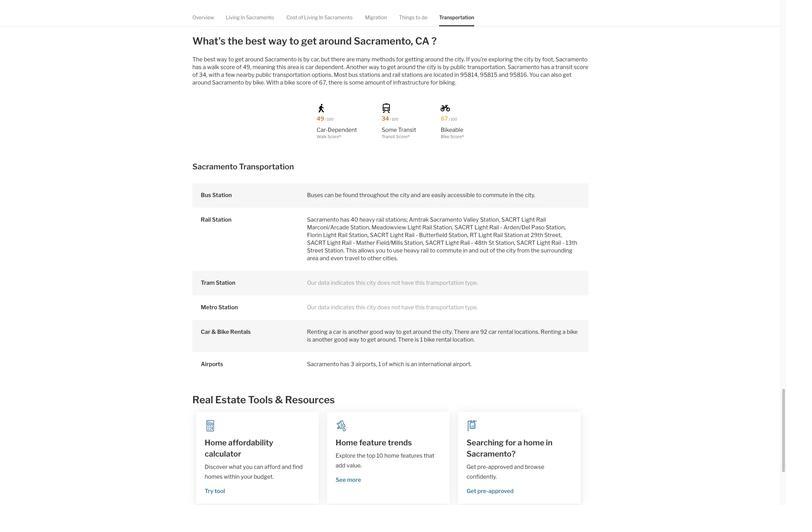 Task type: vqa. For each thing, say whether or not it's contained in the screenshot.
middle "bike"
yes



Task type: describe. For each thing, give the bounding box(es) containing it.
score inside another way to get around the city is by public transportation. sacramento has a transit score of 34, with a few nearby public transportation options.
[[574, 64, 589, 71]]

locations.
[[515, 329, 540, 336]]

does for metro station
[[378, 305, 390, 311]]

our for tram station
[[307, 280, 317, 287]]

affordability
[[228, 439, 273, 448]]

sacramento?
[[467, 450, 516, 459]]

get left around.
[[367, 337, 376, 344]]

city inside if you're exploring the city by foot, sacramento has a walk score of 49, meaning this area is car dependent.
[[524, 56, 534, 63]]

is inside you can also get around sacramento by bike. with a bike score of 67, there is some amount of infrastructure for biking.
[[344, 79, 348, 86]]

0 horizontal spatial 1
[[379, 362, 381, 368]]

1 horizontal spatial city.
[[455, 56, 465, 63]]

is inside another way to get around the city is by public transportation. sacramento has a transit score of 34, with a few nearby public transportation options.
[[438, 64, 442, 71]]

sacramento inside you can also get around sacramento by bike. with a bike score of 67, there is some amount of infrastructure for biking.
[[212, 79, 244, 86]]

but
[[321, 56, 330, 63]]

can for be
[[325, 192, 334, 199]]

34
[[382, 115, 389, 122]]

34,
[[199, 72, 208, 78]]

the right what's at top
[[228, 35, 243, 47]]

get up car,
[[301, 35, 317, 47]]

there inside you can also get around sacramento by bike. with a bike score of 67, there is some amount of infrastructure for biking.
[[329, 79, 343, 86]]

bikeable bike score ®
[[441, 127, 464, 139]]

0 horizontal spatial another
[[313, 337, 333, 344]]

of inside if you're exploring the city by foot, sacramento has a walk score of 49, meaning this area is car dependent.
[[236, 64, 242, 71]]

are inside renting a car is another good way to get around the city. there are 92 car rental locations. renting a bike is another good way to get around. there is 1 bike rental location.
[[471, 329, 479, 336]]

trends
[[388, 439, 412, 448]]

0 vertical spatial rental
[[498, 329, 514, 336]]

0 horizontal spatial transportation
[[239, 162, 294, 172]]

0 horizontal spatial heavy
[[360, 217, 375, 224]]

and right 95815
[[499, 72, 509, 78]]

and inside get pre-approved and browse confidently.
[[514, 465, 524, 471]]

to down "butterfield"
[[430, 248, 436, 255]]

of inside cost of living in sacramento link
[[299, 14, 303, 20]]

for inside searching for a home in sacramento?
[[506, 439, 516, 448]]

the best way to get around sacramento is by car, but there are many methods for getting around the city.
[[193, 56, 465, 63]]

methods
[[372, 56, 395, 63]]

pre- for get pre-approved
[[478, 489, 489, 496]]

- left arden/del at the top of the page
[[501, 225, 503, 231]]

score inside bikeable bike score ®
[[451, 134, 462, 139]]

home affordability calculator link
[[205, 438, 311, 460]]

out
[[480, 248, 489, 255]]

by right powered
[[214, 11, 220, 17]]

® inside bikeable bike score ®
[[462, 134, 464, 139]]

foot,
[[543, 56, 555, 63]]

have for tram station
[[402, 280, 414, 287]]

rail for stations
[[393, 72, 401, 78]]

other
[[368, 256, 382, 262]]

and left out
[[469, 248, 479, 255]]

rt
[[470, 232, 478, 239]]

of inside "sacramento has 40 heavy rail stations; amtrak sacramento valley station, sacrt light rail marconi/arcade station, meadowview light rail station, sacrt light rail - arden/del paso station, florin light rail station, sacrt light rail - butterfield station, rt light rail station at 29th street, sacrt light rail - mather field/mills station, sacrt light rail - 48th st station, sacrt light rail - 13th street station. this allows you to use heavy rail to commute in and out of the city from the surrounding area and even travel to other cities."
[[490, 248, 495, 255]]

around.
[[377, 337, 397, 344]]

by inside if you're exploring the city by foot, sacramento has a walk score of 49, meaning this area is car dependent.
[[535, 56, 541, 63]]

amount
[[365, 79, 385, 86]]

of left 67, at the top of page
[[313, 79, 318, 86]]

1 renting from the left
[[307, 329, 328, 336]]

light down the marconi/arcade at the left top of the page
[[323, 232, 337, 239]]

migration
[[365, 14, 387, 20]]

a inside if you're exploring the city by foot, sacramento has a walk score of 49, meaning this area is car dependent.
[[203, 64, 206, 71]]

city. inside renting a car is another good way to get around the city. there are 92 car rental locations. renting a bike is another good way to get around. there is 1 bike rental location.
[[443, 329, 453, 336]]

station, down "butterfield"
[[404, 240, 424, 247]]

13th
[[566, 240, 578, 247]]

95814,
[[460, 72, 479, 78]]

0 vertical spatial for
[[396, 56, 404, 63]]

powered
[[193, 11, 213, 17]]

field/mills
[[377, 240, 403, 247]]

light up field/mills
[[390, 232, 404, 239]]

nearby
[[237, 72, 255, 78]]

and down street
[[320, 256, 330, 262]]

67,
[[319, 79, 327, 86]]

1 vertical spatial there
[[398, 337, 414, 344]]

afford
[[265, 465, 281, 471]]

1 living from the left
[[226, 14, 240, 20]]

get inside you can also get around sacramento by bike. with a bike score of 67, there is some amount of infrastructure for biking.
[[563, 72, 572, 78]]

city inside another way to get around the city is by public transportation. sacramento has a transit score of 34, with a few nearby public transportation options.
[[427, 64, 437, 71]]

transportation for metro station
[[426, 305, 464, 311]]

airports
[[201, 362, 223, 368]]

around inside you can also get around sacramento by bike. with a bike score of 67, there is some amount of infrastructure for biking.
[[193, 79, 211, 86]]

95816.
[[510, 72, 528, 78]]

light down 29th
[[537, 240, 551, 247]]

home feature trends link
[[336, 438, 442, 449]]

that
[[424, 453, 435, 460]]

and down if you're exploring the city by foot, sacramento has a walk score of 49, meaning this area is car dependent.
[[382, 72, 392, 78]]

a inside searching for a home in sacramento?
[[518, 439, 522, 448]]

67 / 100
[[441, 115, 457, 122]]

some
[[349, 79, 364, 86]]

home for home feature trends
[[336, 439, 358, 448]]

car,
[[311, 56, 320, 63]]

® for transit
[[408, 134, 410, 139]]

sacrt down meadowview
[[370, 232, 389, 239]]

located
[[434, 72, 453, 78]]

stations;
[[386, 217, 408, 224]]

get up 49,
[[235, 56, 244, 63]]

station, up street,
[[546, 225, 566, 231]]

options.
[[312, 72, 333, 78]]

sacramento left cost
[[246, 14, 274, 20]]

1 vertical spatial public
[[256, 72, 272, 78]]

1 vertical spatial rental
[[436, 337, 452, 344]]

1 horizontal spatial transportation
[[439, 14, 474, 20]]

1 vertical spatial bike
[[217, 329, 229, 336]]

sacramento up "butterfield"
[[430, 217, 462, 224]]

sacramento,
[[354, 35, 413, 47]]

feature
[[359, 439, 386, 448]]

things to do
[[399, 14, 428, 20]]

station, right st
[[496, 240, 516, 247]]

1 horizontal spatial car
[[333, 329, 342, 336]]

around up the most bus stations and rail stations are located in 95814, 95815 and 95816.
[[425, 56, 444, 63]]

- down rt
[[471, 240, 474, 247]]

street
[[307, 248, 324, 255]]

data for metro station
[[318, 305, 330, 311]]

travel
[[345, 256, 360, 262]]

the up located
[[445, 56, 454, 63]]

station.
[[325, 248, 345, 255]]

sacramento left 3
[[307, 362, 339, 368]]

homes
[[205, 474, 223, 481]]

mather
[[356, 240, 375, 247]]

car-
[[317, 127, 328, 133]]

international
[[419, 362, 452, 368]]

49 / 100
[[317, 115, 334, 122]]

area inside "sacramento has 40 heavy rail stations; amtrak sacramento valley station, sacrt light rail marconi/arcade station, meadowview light rail station, sacrt light rail - arden/del paso station, florin light rail station, sacrt light rail - butterfield station, rt light rail station at 29th street, sacrt light rail - mather field/mills station, sacrt light rail - 48th st station, sacrt light rail - 13th street station. this allows you to use heavy rail to commute in and out of the city from the surrounding area and even travel to other cities."
[[307, 256, 319, 262]]

station for tram station
[[216, 280, 236, 287]]

many
[[356, 56, 371, 63]]

pre- for get pre-approved and browse confidently.
[[478, 465, 488, 471]]

from
[[517, 248, 530, 255]]

sacramento up the marconi/arcade at the left top of the page
[[307, 217, 339, 224]]

home inside searching for a home in sacramento?
[[524, 439, 545, 448]]

explore the top 10 home features that add value.
[[336, 453, 435, 470]]

the up arden/del at the top of the page
[[515, 192, 524, 199]]

40
[[351, 217, 358, 224]]

sacramento up meaning
[[265, 56, 297, 63]]

metro
[[201, 305, 217, 311]]

sacrt up arden/del at the top of the page
[[502, 217, 521, 224]]

the right out
[[497, 248, 505, 255]]

way up 3
[[349, 337, 360, 344]]

are left easily
[[422, 192, 430, 199]]

getting
[[405, 56, 424, 63]]

light up 48th on the right of the page
[[479, 232, 492, 239]]

0 vertical spatial &
[[212, 329, 216, 336]]

you
[[530, 72, 540, 78]]

do
[[422, 14, 428, 20]]

station, up mather
[[349, 232, 369, 239]]

?
[[432, 35, 437, 47]]

some transit transit score ®
[[382, 127, 416, 139]]

rentals
[[230, 329, 251, 336]]

does for tram station
[[378, 280, 390, 287]]

our for metro station
[[307, 305, 317, 311]]

way down cost
[[268, 35, 287, 47]]

value.
[[347, 463, 362, 470]]

type. for metro station
[[465, 305, 478, 311]]

transportation inside another way to get around the city is by public transportation. sacramento has a transit score of 34, with a few nearby public transportation options.
[[273, 72, 311, 78]]

1 inside renting a car is another good way to get around the city. there are 92 car rental locations. renting a bike is another good way to get around. there is 1 bike rental location.
[[420, 337, 423, 344]]

not for tram station
[[392, 280, 400, 287]]

not for metro station
[[392, 305, 400, 311]]

car inside if you're exploring the city by foot, sacramento has a walk score of 49, meaning this area is car dependent.
[[306, 64, 314, 71]]

airport.
[[453, 362, 472, 368]]

confidently.
[[467, 474, 497, 481]]

by left car,
[[304, 56, 310, 63]]

a inside you can also get around sacramento by bike. with a bike score of 67, there is some amount of infrastructure for biking.
[[280, 79, 283, 86]]

transit
[[556, 64, 573, 71]]

city inside "sacramento has 40 heavy rail stations; amtrak sacramento valley station, sacrt light rail marconi/arcade station, meadowview light rail station, sacrt light rail - arden/del paso station, florin light rail station, sacrt light rail - butterfield station, rt light rail station at 29th street, sacrt light rail - mather field/mills station, sacrt light rail - 48th st station, sacrt light rail - 13th street station. this allows you to use heavy rail to commute in and out of the city from the surrounding area and even travel to other cities."
[[507, 248, 516, 255]]

/ for 49
[[325, 117, 326, 121]]

light down amtrak at the top of page
[[408, 225, 421, 231]]

home feature trends
[[336, 439, 412, 448]]

throughout
[[360, 192, 389, 199]]

has inside "sacramento has 40 heavy rail stations; amtrak sacramento valley station, sacrt light rail marconi/arcade station, meadowview light rail station, sacrt light rail - arden/del paso station, florin light rail station, sacrt light rail - butterfield station, rt light rail station at 29th street, sacrt light rail - mather field/mills station, sacrt light rail - 48th st station, sacrt light rail - 13th street station. this allows you to use heavy rail to commute in and out of the city from the surrounding area and even travel to other cities."
[[340, 217, 350, 224]]

car
[[201, 329, 210, 336]]

around up 49,
[[245, 56, 264, 63]]

what's the best way to get around sacramento, ca ?
[[193, 35, 437, 47]]

1 horizontal spatial another
[[348, 329, 369, 336]]

the inside renting a car is another good way to get around the city. there are 92 car rental locations. renting a bike is another good way to get around. there is 1 bike rental location.
[[433, 329, 441, 336]]

dependent.
[[315, 64, 345, 71]]

get inside another way to get around the city is by public transportation. sacramento has a transit score of 34, with a few nearby public transportation options.
[[387, 64, 396, 71]]

if you're exploring the city by foot, sacramento has a walk score of 49, meaning this area is car dependent.
[[193, 56, 588, 71]]

way up walk on the left of page
[[217, 56, 227, 63]]

to down allows
[[361, 256, 366, 262]]

2 vertical spatial bike
[[424, 337, 435, 344]]

with
[[266, 79, 279, 86]]

100 for 67
[[451, 117, 457, 121]]

home affordability calculator
[[205, 439, 273, 459]]

1 horizontal spatial &
[[275, 395, 283, 407]]

you're
[[471, 56, 488, 63]]

calculator
[[205, 450, 241, 459]]

your
[[241, 474, 253, 481]]

at
[[525, 232, 530, 239]]

100 for 49
[[327, 117, 334, 121]]

are up another
[[347, 56, 355, 63]]

station, left rt
[[449, 232, 469, 239]]

can for also
[[541, 72, 550, 78]]

get up an
[[403, 329, 412, 336]]

sacramento transportation
[[193, 162, 294, 172]]

migration link
[[365, 8, 387, 26]]

sacrt down "butterfield"
[[426, 240, 445, 247]]

bikeable
[[441, 127, 464, 133]]

0 vertical spatial public
[[451, 64, 466, 71]]

1 horizontal spatial best
[[245, 35, 266, 47]]

has left 3
[[340, 362, 350, 368]]

ca
[[415, 35, 430, 47]]

the
[[193, 56, 203, 63]]

way inside another way to get around the city is by public transportation. sacramento has a transit score of 34, with a few nearby public transportation options.
[[369, 64, 380, 71]]

around inside another way to get around the city is by public transportation. sacramento has a transit score of 34, with a few nearby public transportation options.
[[397, 64, 416, 71]]

transportation for tram station
[[426, 280, 464, 287]]

also
[[551, 72, 562, 78]]

1 vertical spatial best
[[204, 56, 216, 63]]

the right 'from'
[[531, 248, 540, 255]]

cost of living in sacramento link
[[287, 8, 353, 26]]

sacramento inside if you're exploring the city by foot, sacramento has a walk score of 49, meaning this area is car dependent.
[[556, 56, 588, 63]]



Task type: locate. For each thing, give the bounding box(es) containing it.
1 in from the left
[[241, 14, 245, 20]]

0 horizontal spatial can
[[254, 465, 263, 471]]

1 ® from the left
[[339, 134, 342, 139]]

by inside you can also get around sacramento by bike. with a bike score of 67, there is some amount of infrastructure for biking.
[[245, 79, 252, 86]]

2 renting from the left
[[541, 329, 562, 336]]

29th
[[531, 232, 544, 239]]

transit right some
[[398, 127, 416, 133]]

stations up amount
[[359, 72, 381, 78]]

0 vertical spatial transportation
[[439, 14, 474, 20]]

0 vertical spatial not
[[392, 280, 400, 287]]

to inside another way to get around the city is by public transportation. sacramento has a transit score of 34, with a few nearby public transportation options.
[[381, 64, 386, 71]]

100 right the 34
[[392, 117, 399, 121]]

be
[[335, 192, 342, 199]]

- up this
[[353, 240, 355, 247]]

1 indicates from the top
[[331, 280, 355, 287]]

light up rt
[[475, 225, 488, 231]]

in inside cost of living in sacramento link
[[319, 14, 324, 20]]

has
[[193, 64, 202, 71], [541, 64, 550, 71], [340, 217, 350, 224], [340, 362, 350, 368]]

get inside get pre-approved and browse confidently.
[[467, 465, 476, 471]]

public down meaning
[[256, 72, 272, 78]]

overview link
[[193, 8, 214, 26]]

2 vertical spatial transportation
[[426, 305, 464, 311]]

there right around.
[[398, 337, 414, 344]]

1 score from the left
[[328, 134, 339, 139]]

get for get pre-approved
[[467, 489, 477, 496]]

1 vertical spatial data
[[318, 305, 330, 311]]

for inside you can also get around sacramento by bike. with a bike score of 67, there is some amount of infrastructure for biking.
[[431, 79, 438, 86]]

0 horizontal spatial transit
[[382, 134, 395, 139]]

airports,
[[356, 362, 377, 368]]

0 horizontal spatial in
[[241, 14, 245, 20]]

transportation
[[439, 14, 474, 20], [239, 162, 294, 172]]

2 living from the left
[[304, 14, 318, 20]]

1 vertical spatial area
[[307, 256, 319, 262]]

indicates
[[331, 280, 355, 287], [331, 305, 355, 311]]

more
[[347, 478, 361, 484]]

0 vertical spatial area
[[288, 64, 299, 71]]

0 horizontal spatial living
[[226, 14, 240, 20]]

2 get from the top
[[467, 489, 477, 496]]

to inside the things to do link
[[416, 14, 421, 20]]

searching for a home in sacramento?
[[467, 439, 553, 459]]

2 vertical spatial can
[[254, 465, 263, 471]]

/ inside the 34 / 100
[[390, 117, 391, 121]]

walk
[[317, 134, 327, 139]]

1 our data indicates this city does not have this transportation type. from the top
[[307, 280, 478, 287]]

/ for 67
[[449, 117, 450, 121]]

the inside another way to get around the city is by public transportation. sacramento has a transit score of 34, with a few nearby public transportation options.
[[417, 64, 426, 71]]

home up browse
[[524, 439, 545, 448]]

has inside if you're exploring the city by foot, sacramento has a walk score of 49, meaning this area is car dependent.
[[193, 64, 202, 71]]

the inside if you're exploring the city by foot, sacramento has a walk score of 49, meaning this area is car dependent.
[[514, 56, 523, 63]]

2 data from the top
[[318, 305, 330, 311]]

to left around.
[[361, 337, 366, 344]]

light down "butterfield"
[[446, 240, 459, 247]]

/ for 34
[[390, 117, 391, 121]]

0 horizontal spatial bike
[[285, 79, 296, 86]]

easily
[[432, 192, 447, 199]]

2 does from the top
[[378, 305, 390, 311]]

station, right valley
[[480, 217, 500, 224]]

1 our from the top
[[307, 280, 317, 287]]

our data indicates this city does not have this transportation type. up around.
[[307, 305, 478, 311]]

1 vertical spatial for
[[431, 79, 438, 86]]

/ inside 49 / 100
[[325, 117, 326, 121]]

is inside if you're exploring the city by foot, sacramento has a walk score of 49, meaning this area is car dependent.
[[300, 64, 305, 71]]

buses
[[307, 192, 323, 199]]

powered by foursquare
[[193, 11, 247, 17]]

1 data from the top
[[318, 280, 330, 287]]

1 vertical spatial not
[[392, 305, 400, 311]]

1 horizontal spatial heavy
[[404, 248, 420, 255]]

things to do link
[[399, 8, 428, 26]]

0 vertical spatial does
[[378, 280, 390, 287]]

92
[[481, 329, 488, 336]]

budget.
[[254, 474, 274, 481]]

1 horizontal spatial commute
[[483, 192, 508, 199]]

0 horizontal spatial 100
[[327, 117, 334, 121]]

can inside you can also get around sacramento by bike. with a bike score of 67, there is some amount of infrastructure for biking.
[[541, 72, 550, 78]]

1 horizontal spatial good
[[370, 329, 383, 336]]

0 vertical spatial transit
[[398, 127, 416, 133]]

100 inside 49 / 100
[[327, 117, 334, 121]]

station for metro station
[[219, 305, 238, 311]]

2 stations from the left
[[402, 72, 423, 78]]

2 our data indicates this city does not have this transportation type. from the top
[[307, 305, 478, 311]]

100 right the 67
[[451, 117, 457, 121]]

way up around.
[[385, 329, 395, 336]]

0 horizontal spatial &
[[212, 329, 216, 336]]

of inside another way to get around the city is by public transportation. sacramento has a transit score of 34, with a few nearby public transportation options.
[[193, 72, 198, 78]]

0 horizontal spatial score
[[221, 64, 235, 71]]

score right "transit"
[[574, 64, 589, 71]]

transit
[[398, 127, 416, 133], [382, 134, 395, 139]]

by up located
[[443, 64, 450, 71]]

car & bike rentals
[[201, 329, 251, 336]]

3 / from the left
[[449, 117, 450, 121]]

score for dependent
[[328, 134, 339, 139]]

0 horizontal spatial good
[[334, 337, 348, 344]]

overview
[[193, 14, 214, 20]]

2 horizontal spatial ®
[[462, 134, 464, 139]]

0 vertical spatial there
[[454, 329, 470, 336]]

2 ® from the left
[[408, 134, 410, 139]]

approved down get pre-approved and browse confidently. on the right bottom
[[489, 489, 514, 496]]

1 does from the top
[[378, 280, 390, 287]]

indicates for metro station
[[331, 305, 355, 311]]

sacramento up what's the best way to get around sacramento, ca ?
[[325, 14, 353, 20]]

100 right the 49
[[327, 117, 334, 121]]

station right bus
[[212, 192, 232, 199]]

approved for get pre-approved
[[489, 489, 514, 496]]

sacramento down few
[[212, 79, 244, 86]]

1 home from the left
[[205, 439, 227, 448]]

bike inside you can also get around sacramento by bike. with a bike score of 67, there is some amount of infrastructure for biking.
[[285, 79, 296, 86]]

have for metro station
[[402, 305, 414, 311]]

add
[[336, 463, 346, 470]]

pre- up "confidently."
[[478, 465, 488, 471]]

station right metro on the left bottom of page
[[219, 305, 238, 311]]

2 vertical spatial for
[[506, 439, 516, 448]]

which
[[389, 362, 405, 368]]

score down some
[[396, 134, 408, 139]]

another way to get around the city is by public transportation. sacramento has a transit score of 34, with a few nearby public transportation options.
[[193, 64, 589, 78]]

0 vertical spatial get
[[467, 465, 476, 471]]

cost of living in sacramento
[[287, 14, 353, 20]]

bus
[[201, 192, 211, 199]]

2 100 from the left
[[392, 117, 399, 121]]

1 horizontal spatial transit
[[398, 127, 416, 133]]

1 vertical spatial indicates
[[331, 305, 355, 311]]

1 vertical spatial does
[[378, 305, 390, 311]]

home
[[205, 439, 227, 448], [336, 439, 358, 448]]

the up 95816.
[[514, 56, 523, 63]]

the left top
[[357, 453, 366, 460]]

score inside you can also get around sacramento by bike. with a bike score of 67, there is some amount of infrastructure for biking.
[[297, 79, 311, 86]]

0 vertical spatial can
[[541, 72, 550, 78]]

have
[[402, 280, 414, 287], [402, 305, 414, 311]]

station down arden/del at the top of the page
[[504, 232, 523, 239]]

our data indicates this city does not have this transportation type.
[[307, 280, 478, 287], [307, 305, 478, 311]]

station,
[[480, 217, 500, 224], [351, 225, 371, 231], [433, 225, 454, 231], [546, 225, 566, 231], [349, 232, 369, 239], [449, 232, 469, 239], [404, 240, 424, 247], [496, 240, 516, 247]]

rail for stations;
[[377, 217, 384, 224]]

1 not from the top
[[392, 280, 400, 287]]

2 horizontal spatial score
[[574, 64, 589, 71]]

0 horizontal spatial city.
[[443, 329, 453, 336]]

by inside another way to get around the city is by public transportation. sacramento has a transit score of 34, with a few nearby public transportation options.
[[443, 64, 450, 71]]

station inside "sacramento has 40 heavy rail stations; amtrak sacramento valley station, sacrt light rail marconi/arcade station, meadowview light rail station, sacrt light rail - arden/del paso station, florin light rail station, sacrt light rail - butterfield station, rt light rail station at 29th street, sacrt light rail - mather field/mills station, sacrt light rail - 48th st station, sacrt light rail - 13th street station. this allows you to use heavy rail to commute in and out of the city from the surrounding area and even travel to other cities."
[[504, 232, 523, 239]]

has down foot,
[[541, 64, 550, 71]]

living
[[226, 14, 240, 20], [304, 14, 318, 20]]

indicates for tram station
[[331, 280, 355, 287]]

score inside if you're exploring the city by foot, sacramento has a walk score of 49, meaning this area is car dependent.
[[221, 64, 235, 71]]

49,
[[243, 64, 252, 71]]

2 horizontal spatial score
[[451, 134, 462, 139]]

and left easily
[[411, 192, 421, 199]]

in inside living in sacramento link
[[241, 14, 245, 20]]

way down "methods"
[[369, 64, 380, 71]]

1 vertical spatial another
[[313, 337, 333, 344]]

data for tram station
[[318, 280, 330, 287]]

cities.
[[383, 256, 398, 262]]

has left 40
[[340, 217, 350, 224]]

station, up "butterfield"
[[433, 225, 454, 231]]

and left the find
[[282, 465, 292, 471]]

within
[[224, 474, 240, 481]]

what's
[[193, 35, 226, 47]]

home inside home affordability calculator
[[205, 439, 227, 448]]

light up paso
[[522, 217, 535, 224]]

0 horizontal spatial commute
[[437, 248, 462, 255]]

the
[[228, 35, 243, 47], [445, 56, 454, 63], [514, 56, 523, 63], [417, 64, 426, 71], [390, 192, 399, 199], [515, 192, 524, 199], [497, 248, 505, 255], [531, 248, 540, 255], [433, 329, 441, 336], [357, 453, 366, 460]]

transportation link
[[439, 8, 474, 26]]

station for bus station
[[212, 192, 232, 199]]

2 in from the left
[[319, 14, 324, 20]]

our data indicates this city does not have this transportation type. down cities.
[[307, 280, 478, 287]]

0 vertical spatial our
[[307, 280, 317, 287]]

discover
[[205, 465, 228, 471]]

our data indicates this city does not have this transportation type. for tram station
[[307, 280, 478, 287]]

biking.
[[439, 79, 457, 86]]

1 vertical spatial our data indicates this city does not have this transportation type.
[[307, 305, 478, 311]]

3 ® from the left
[[462, 134, 464, 139]]

® inside some transit transit score ®
[[408, 134, 410, 139]]

this
[[346, 248, 357, 255]]

in inside searching for a home in sacramento?
[[546, 439, 553, 448]]

0 horizontal spatial renting
[[307, 329, 328, 336]]

2 our from the top
[[307, 305, 317, 311]]

public up 95814,
[[451, 64, 466, 71]]

34 / 100
[[382, 115, 399, 122]]

0 horizontal spatial /
[[325, 117, 326, 121]]

has inside another way to get around the city is by public transportation. sacramento has a transit score of 34, with a few nearby public transportation options.
[[541, 64, 550, 71]]

/ inside 67 / 100
[[449, 117, 450, 121]]

heavy right use
[[404, 248, 420, 255]]

0 horizontal spatial area
[[288, 64, 299, 71]]

bike.
[[253, 79, 265, 86]]

cost
[[287, 14, 297, 20]]

1 vertical spatial approved
[[489, 489, 514, 496]]

1 horizontal spatial score
[[396, 134, 408, 139]]

2 horizontal spatial city.
[[525, 192, 536, 199]]

station right "tram"
[[216, 280, 236, 287]]

1 vertical spatial transportation
[[239, 162, 294, 172]]

home up "calculator"
[[205, 439, 227, 448]]

in
[[241, 14, 245, 20], [319, 14, 324, 20]]

2 horizontal spatial car
[[489, 329, 497, 336]]

discover what you can afford and find homes within your budget.
[[205, 465, 303, 481]]

get down "confidently."
[[467, 489, 477, 496]]

0 vertical spatial city.
[[455, 56, 465, 63]]

you up your
[[243, 465, 253, 471]]

to left 'do'
[[416, 14, 421, 20]]

in inside "sacramento has 40 heavy rail stations; amtrak sacramento valley station, sacrt light rail marconi/arcade station, meadowview light rail station, sacrt light rail - arden/del paso station, florin light rail station, sacrt light rail - butterfield station, rt light rail station at 29th street, sacrt light rail - mather field/mills station, sacrt light rail - 48th st station, sacrt light rail - 13th street station. this allows you to use heavy rail to commute in and out of the city from the surrounding area and even travel to other cities."
[[463, 248, 468, 255]]

city. up location.
[[443, 329, 453, 336]]

sacrt down valley
[[455, 225, 474, 231]]

paso
[[532, 225, 545, 231]]

1 vertical spatial have
[[402, 305, 414, 311]]

1 vertical spatial rail
[[377, 217, 384, 224]]

you inside "sacramento has 40 heavy rail stations; amtrak sacramento valley station, sacrt light rail marconi/arcade station, meadowview light rail station, sacrt light rail - arden/del paso station, florin light rail station, sacrt light rail - butterfield station, rt light rail station at 29th street, sacrt light rail - mather field/mills station, sacrt light rail - 48th st station, sacrt light rail - 13th street station. this allows you to use heavy rail to commute in and out of the city from the surrounding area and even travel to other cities."
[[376, 248, 386, 255]]

0 vertical spatial there
[[331, 56, 345, 63]]

the up international on the right bottom of the page
[[433, 329, 441, 336]]

2 horizontal spatial 100
[[451, 117, 457, 121]]

see
[[336, 478, 346, 484]]

1 vertical spatial our
[[307, 305, 317, 311]]

area inside if you're exploring the city by foot, sacramento has a walk score of 49, meaning this area is car dependent.
[[288, 64, 299, 71]]

to down field/mills
[[387, 248, 392, 255]]

3 score from the left
[[451, 134, 462, 139]]

not down cities.
[[392, 280, 400, 287]]

0 vertical spatial home
[[524, 439, 545, 448]]

to down cost
[[289, 35, 299, 47]]

2 score from the left
[[396, 134, 408, 139]]

0 vertical spatial our data indicates this city does not have this transportation type.
[[307, 280, 478, 287]]

some
[[382, 127, 397, 133]]

1 vertical spatial city.
[[525, 192, 536, 199]]

commute inside "sacramento has 40 heavy rail stations; amtrak sacramento valley station, sacrt light rail marconi/arcade station, meadowview light rail station, sacrt light rail - arden/del paso station, florin light rail station, sacrt light rail - butterfield station, rt light rail station at 29th street, sacrt light rail - mather field/mills station, sacrt light rail - 48th st station, sacrt light rail - 13th street station. this allows you to use heavy rail to commute in and out of the city from the surrounding area and even travel to other cities."
[[437, 248, 462, 255]]

not
[[392, 280, 400, 287], [392, 305, 400, 311]]

3 100 from the left
[[451, 117, 457, 121]]

2 type. from the top
[[465, 305, 478, 311]]

station, down 40
[[351, 225, 371, 231]]

1 / from the left
[[325, 117, 326, 121]]

can
[[541, 72, 550, 78], [325, 192, 334, 199], [254, 465, 263, 471]]

an
[[411, 362, 417, 368]]

0 horizontal spatial home
[[385, 453, 400, 460]]

1 stations from the left
[[359, 72, 381, 78]]

around inside renting a car is another good way to get around the city. there are 92 car rental locations. renting a bike is another good way to get around. there is 1 bike rental location.
[[413, 329, 431, 336]]

the inside explore the top 10 home features that add value.
[[357, 453, 366, 460]]

infrastructure
[[393, 79, 430, 86]]

living right cost
[[304, 14, 318, 20]]

things
[[399, 14, 415, 20]]

1 horizontal spatial renting
[[541, 329, 562, 336]]

of down another way to get around the city is by public transportation. sacramento has a transit score of 34, with a few nearby public transportation options.
[[387, 79, 392, 86]]

of down st
[[490, 248, 495, 255]]

home inside explore the top 10 home features that add value.
[[385, 453, 400, 460]]

1 horizontal spatial score
[[297, 79, 311, 86]]

0 vertical spatial best
[[245, 35, 266, 47]]

2 vertical spatial city.
[[443, 329, 453, 336]]

city.
[[455, 56, 465, 63], [525, 192, 536, 199], [443, 329, 453, 336]]

& right tools
[[275, 395, 283, 407]]

1 horizontal spatial you
[[376, 248, 386, 255]]

1 vertical spatial heavy
[[404, 248, 420, 255]]

home for home affordability calculator
[[205, 439, 227, 448]]

& right car
[[212, 329, 216, 336]]

pre- down "confidently."
[[478, 489, 489, 496]]

to up few
[[229, 56, 234, 63]]

found
[[343, 192, 358, 199]]

get
[[301, 35, 317, 47], [235, 56, 244, 63], [387, 64, 396, 71], [563, 72, 572, 78], [403, 329, 412, 336], [367, 337, 376, 344]]

rail
[[393, 72, 401, 78], [377, 217, 384, 224], [421, 248, 429, 255]]

estate
[[215, 395, 246, 407]]

0 vertical spatial commute
[[483, 192, 508, 199]]

100 inside 67 / 100
[[451, 117, 457, 121]]

0 vertical spatial indicates
[[331, 280, 355, 287]]

1 vertical spatial commute
[[437, 248, 462, 255]]

our
[[307, 280, 317, 287], [307, 305, 317, 311]]

1 get from the top
[[467, 465, 476, 471]]

approved for get pre-approved and browse confidently.
[[488, 465, 513, 471]]

1 horizontal spatial 1
[[420, 337, 423, 344]]

0 vertical spatial you
[[376, 248, 386, 255]]

0 vertical spatial approved
[[488, 465, 513, 471]]

1 vertical spatial type.
[[465, 305, 478, 311]]

most bus stations and rail stations are located in 95814, 95815 and 95816.
[[334, 72, 530, 78]]

® for dependent
[[339, 134, 342, 139]]

0 horizontal spatial stations
[[359, 72, 381, 78]]

location.
[[453, 337, 475, 344]]

0 vertical spatial data
[[318, 280, 330, 287]]

1 vertical spatial home
[[385, 453, 400, 460]]

sacramento up bus station
[[193, 162, 238, 172]]

get for get pre-approved and browse confidently.
[[467, 465, 476, 471]]

score for you can also get around sacramento by bike. with a bike score of 67, there is some amount of infrastructure for biking.
[[297, 79, 311, 86]]

type. for tram station
[[465, 280, 478, 287]]

of right cost
[[299, 14, 303, 20]]

1 horizontal spatial bike
[[441, 134, 450, 139]]

you can also get around sacramento by bike. with a bike score of 67, there is some amount of infrastructure for biking.
[[193, 72, 572, 86]]

of left which
[[382, 362, 388, 368]]

score inside some transit transit score ®
[[396, 134, 408, 139]]

city
[[524, 56, 534, 63], [427, 64, 437, 71], [400, 192, 410, 199], [507, 248, 516, 255], [367, 280, 376, 287], [367, 305, 376, 311]]

2 horizontal spatial rail
[[421, 248, 429, 255]]

1 up international on the right bottom of the page
[[420, 337, 423, 344]]

the down getting
[[417, 64, 426, 71]]

can inside discover what you can afford and find homes within your budget.
[[254, 465, 263, 471]]

score for transit
[[396, 134, 408, 139]]

sacramento inside another way to get around the city is by public transportation. sacramento has a transit score of 34, with a few nearby public transportation options.
[[508, 64, 540, 71]]

there up dependent.
[[331, 56, 345, 63]]

2 indicates from the top
[[331, 305, 355, 311]]

0 vertical spatial type.
[[465, 280, 478, 287]]

0 horizontal spatial ®
[[339, 134, 342, 139]]

- down amtrak at the top of page
[[416, 232, 418, 239]]

2 have from the top
[[402, 305, 414, 311]]

sacrt down at
[[517, 240, 536, 247]]

sacrt up street
[[307, 240, 326, 247]]

®
[[339, 134, 342, 139], [408, 134, 410, 139], [462, 134, 464, 139]]

our data indicates this city does not have this transportation type. for metro station
[[307, 305, 478, 311]]

this inside if you're exploring the city by foot, sacramento has a walk score of 49, meaning this area is car dependent.
[[277, 64, 286, 71]]

2 not from the top
[[392, 305, 400, 311]]

and inside discover what you can afford and find homes within your budget.
[[282, 465, 292, 471]]

living in sacramento
[[226, 14, 274, 20]]

rental left location.
[[436, 337, 452, 344]]

1 horizontal spatial rail
[[393, 72, 401, 78]]

the right the throughout
[[390, 192, 399, 199]]

you inside discover what you can afford and find homes within your budget.
[[243, 465, 253, 471]]

pre-
[[478, 465, 488, 471], [478, 489, 489, 496]]

2 vertical spatial rail
[[421, 248, 429, 255]]

pre- inside get pre-approved and browse confidently.
[[478, 465, 488, 471]]

sacramento up 95816.
[[508, 64, 540, 71]]

around
[[319, 35, 352, 47], [245, 56, 264, 63], [425, 56, 444, 63], [397, 64, 416, 71], [193, 79, 211, 86], [413, 329, 431, 336]]

way
[[268, 35, 287, 47], [217, 56, 227, 63], [369, 64, 380, 71], [385, 329, 395, 336], [349, 337, 360, 344]]

® inside car-dependent walk score ®
[[339, 134, 342, 139]]

real
[[193, 395, 213, 407]]

score for if you're exploring the city by foot, sacramento has a walk score of 49, meaning this area is car dependent.
[[221, 64, 235, 71]]

station for rail station
[[212, 217, 232, 224]]

bike left rentals
[[217, 329, 229, 336]]

1 100 from the left
[[327, 117, 334, 121]]

butterfield
[[419, 232, 448, 239]]

100 inside the 34 / 100
[[392, 117, 399, 121]]

1 vertical spatial good
[[334, 337, 348, 344]]

station down bus station
[[212, 217, 232, 224]]

to right the accessible
[[476, 192, 482, 199]]

1 vertical spatial bike
[[567, 329, 578, 336]]

0 vertical spatial heavy
[[360, 217, 375, 224]]

home up explore
[[336, 439, 358, 448]]

can left "be"
[[325, 192, 334, 199]]

0 horizontal spatial score
[[328, 134, 339, 139]]

score inside car-dependent walk score ®
[[328, 134, 339, 139]]

2 horizontal spatial /
[[449, 117, 450, 121]]

street,
[[545, 232, 562, 239]]

try tool
[[205, 489, 225, 496]]

1 vertical spatial there
[[329, 79, 343, 86]]

transportation.
[[468, 64, 507, 71]]

are left located
[[424, 72, 433, 78]]

tool
[[215, 489, 225, 496]]

0 vertical spatial good
[[370, 329, 383, 336]]

1 horizontal spatial ®
[[408, 134, 410, 139]]

score down dependent
[[328, 134, 339, 139]]

browse
[[525, 465, 545, 471]]

to up around.
[[396, 329, 402, 336]]

there down most
[[329, 79, 343, 86]]

explore
[[336, 453, 356, 460]]

around up the best way to get around sacramento is by car, but there are many methods for getting around the city.
[[319, 35, 352, 47]]

bike inside bikeable bike score ®
[[441, 134, 450, 139]]

1 have from the top
[[402, 280, 414, 287]]

bus
[[349, 72, 358, 78]]

best up walk on the left of page
[[204, 56, 216, 63]]

- left 13th
[[563, 240, 565, 247]]

100 for 34
[[392, 117, 399, 121]]

2 / from the left
[[390, 117, 391, 121]]

another
[[346, 64, 368, 71]]

light up station.
[[327, 240, 341, 247]]

2 home from the left
[[336, 439, 358, 448]]

0 horizontal spatial home
[[205, 439, 227, 448]]

1 horizontal spatial for
[[431, 79, 438, 86]]

buses can be found throughout the city and are easily accessible to commute in the city.
[[307, 192, 536, 199]]

approved inside get pre-approved and browse confidently.
[[488, 465, 513, 471]]

0 horizontal spatial car
[[306, 64, 314, 71]]

1 type. from the top
[[465, 280, 478, 287]]



